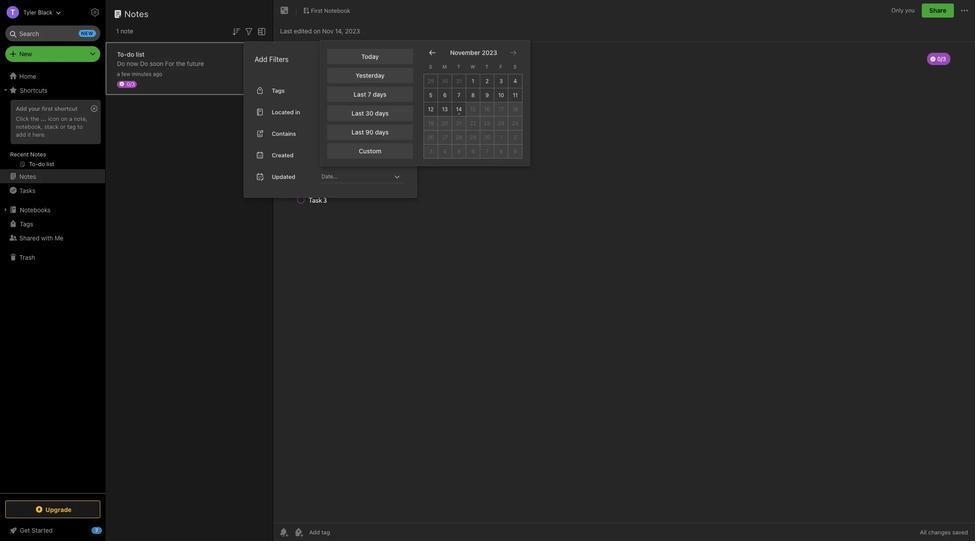 Task type: describe. For each thing, give the bounding box(es) containing it.
5 for 5 'button' to the top
[[429, 92, 433, 98]]

clear
[[380, 55, 395, 63]]

0 horizontal spatial 30
[[366, 109, 373, 117]]

2 vertical spatial notes
[[19, 173, 36, 180]]

tree containing home
[[0, 69, 106, 493]]

7 up last 30 days
[[368, 91, 371, 98]]

it
[[27, 131, 31, 138]]

30 for '30' button to the left
[[442, 78, 448, 84]]

90
[[366, 128, 374, 136]]

on inside note window element
[[314, 27, 321, 35]]

0 horizontal spatial 2
[[486, 78, 489, 84]]

first notebook button
[[300, 4, 353, 17]]

1 vertical spatial 2 button
[[509, 131, 523, 145]]

16
[[484, 106, 490, 113]]

6 for the rightmost the 6 button
[[471, 148, 475, 155]]

notebook,
[[16, 123, 43, 130]]

tags inside button
[[20, 220, 33, 228]]

trash
[[19, 254, 35, 261]]

 Date picker field
[[320, 171, 411, 183]]

26 button
[[424, 131, 438, 145]]

settings image
[[90, 7, 100, 18]]

icon on a note, notebook, stack or tag to add it here.
[[16, 115, 87, 138]]

5 for the bottom 5 'button'
[[457, 148, 461, 155]]

first notebook
[[311, 7, 350, 14]]

2 do from the left
[[140, 60, 148, 67]]

click to collapse image
[[102, 525, 109, 536]]

notes link
[[0, 169, 105, 183]]

0 vertical spatial 6 button
[[438, 88, 452, 102]]

a few minutes ago
[[117, 71, 162, 77]]

yesterday
[[356, 72, 385, 79]]

soon
[[150, 60, 163, 67]]

m
[[443, 64, 447, 69]]

27 button
[[438, 131, 452, 145]]

1 horizontal spatial 7 button
[[480, 145, 494, 159]]

november 2023
[[450, 49, 497, 56]]

tags button
[[0, 217, 105, 231]]

today
[[361, 53, 379, 60]]

1 s from the left
[[429, 64, 432, 69]]

add filters
[[255, 55, 289, 63]]

add tag image
[[293, 527, 304, 538]]

last 90 days
[[352, 128, 389, 136]]

1 horizontal spatial 4 button
[[509, 74, 523, 88]]

stack
[[44, 123, 59, 130]]

1 vertical spatial 1 button
[[494, 131, 509, 145]]

11 button
[[509, 88, 523, 102]]

shortcuts
[[20, 86, 47, 94]]

0 horizontal spatial 29 button
[[424, 74, 438, 88]]

9 for the right 9 button
[[514, 148, 517, 155]]

22 button
[[466, 116, 480, 131]]

days for last 7 days
[[373, 91, 387, 98]]

last edited on nov 14, 2023
[[280, 27, 360, 35]]

note window element
[[273, 0, 975, 542]]

1 vertical spatial the
[[30, 115, 39, 122]]

located in
[[272, 108, 300, 115]]

only
[[892, 7, 904, 14]]

tyler black
[[23, 9, 52, 16]]

share button
[[922, 4, 954, 18]]

few
[[121, 71, 130, 77]]

25
[[512, 120, 519, 127]]

30 for bottom '30' button
[[484, 134, 491, 141]]

new
[[81, 30, 93, 36]]

0 vertical spatial 2 button
[[480, 74, 494, 88]]

only you
[[892, 7, 915, 14]]

w
[[471, 64, 475, 69]]

23
[[484, 120, 490, 127]]

all
[[396, 55, 403, 63]]

get started
[[20, 527, 53, 535]]

add your first shortcut
[[16, 105, 77, 112]]

1 horizontal spatial 29 button
[[466, 131, 480, 145]]

1 vertical spatial 3 button
[[424, 145, 438, 159]]

all
[[920, 529, 927, 536]]

recent
[[10, 151, 29, 158]]

note
[[121, 27, 133, 35]]

0 horizontal spatial 3
[[429, 148, 433, 155]]

days for last 90 days
[[375, 128, 389, 136]]

you
[[905, 7, 915, 14]]

1 t from the left
[[457, 64, 460, 69]]

1 horizontal spatial 6 button
[[466, 145, 480, 159]]

27
[[442, 134, 448, 141]]

here.
[[32, 131, 46, 138]]

Note Editor text field
[[273, 42, 975, 524]]

7 down 31 button
[[458, 92, 461, 98]]

add for add filters
[[255, 55, 267, 63]]

note,
[[74, 115, 87, 122]]

created
[[272, 152, 294, 159]]

tasks
[[19, 187, 35, 194]]

november
[[450, 49, 480, 56]]

0 vertical spatial notes
[[124, 9, 149, 19]]

clear all
[[380, 55, 403, 63]]

upgrade button
[[5, 501, 100, 519]]

7 down 23 button on the top of the page
[[486, 148, 489, 155]]

new button
[[5, 46, 100, 62]]

notebooks link
[[0, 203, 105, 217]]

29 for the right 29 button
[[470, 134, 476, 141]]

0 vertical spatial 3 button
[[494, 74, 509, 88]]

date…
[[322, 173, 337, 180]]

20
[[442, 120, 448, 127]]

12 button
[[424, 102, 438, 116]]

0 vertical spatial 9 button
[[480, 88, 494, 102]]

recent notes
[[10, 151, 46, 158]]

tag
[[67, 123, 76, 130]]

do now do soon for the future
[[117, 60, 204, 67]]

24
[[498, 120, 505, 127]]

0 vertical spatial 1 button
[[466, 74, 480, 88]]

0 vertical spatial 5 button
[[424, 88, 438, 102]]

a inside the icon on a note, notebook, stack or tag to add it here.
[[69, 115, 72, 122]]

0 vertical spatial the
[[176, 60, 185, 67]]

filters
[[269, 55, 289, 63]]

2023 field
[[480, 48, 497, 57]]

for
[[165, 60, 174, 67]]

started
[[32, 527, 53, 535]]

12
[[428, 106, 434, 113]]

1 vertical spatial 5 button
[[452, 145, 466, 159]]

1 note
[[116, 27, 133, 35]]



Task type: vqa. For each thing, say whether or not it's contained in the screenshot.
View options field at left top
yes



Task type: locate. For each thing, give the bounding box(es) containing it.
30 up "90"
[[366, 109, 373, 117]]

a
[[117, 71, 120, 77], [69, 115, 72, 122]]

add
[[16, 131, 26, 138]]

3 button up 10
[[494, 74, 509, 88]]

0 horizontal spatial 9 button
[[480, 88, 494, 102]]

Add filters field
[[244, 26, 254, 37]]

1 vertical spatial 2
[[514, 134, 517, 141]]

1 horizontal spatial 8
[[500, 148, 503, 155]]

1 vertical spatial 29 button
[[466, 131, 480, 145]]

9 button down 25 button
[[509, 145, 523, 159]]

days for last 30 days
[[375, 109, 389, 117]]

1 horizontal spatial 2 button
[[509, 131, 523, 145]]

nov
[[322, 27, 334, 35]]

do down list
[[140, 60, 148, 67]]

s right f
[[514, 64, 517, 69]]

1 button down 24
[[494, 131, 509, 145]]

tree
[[0, 69, 106, 493]]

0 horizontal spatial 5
[[429, 92, 433, 98]]

the left ...
[[30, 115, 39, 122]]

18 button
[[509, 102, 523, 116]]

ago
[[153, 71, 162, 77]]

0 horizontal spatial 7 button
[[452, 88, 466, 102]]

2023 right 14, at the left top of page
[[345, 27, 360, 35]]

last for last 7 days
[[354, 91, 366, 98]]

new search field
[[11, 26, 96, 41]]

to-do list
[[117, 50, 145, 58]]

2 right 31 button
[[486, 78, 489, 84]]

9
[[486, 92, 489, 98], [514, 148, 517, 155]]

1 vertical spatial 8 button
[[494, 145, 509, 159]]

t down '2023' field
[[485, 64, 489, 69]]

6 button down 22 button
[[466, 145, 480, 159]]

...
[[41, 115, 47, 122]]

29 for 29 button to the left
[[428, 78, 434, 84]]

1 vertical spatial 4
[[443, 148, 447, 155]]

1 vertical spatial tags
[[20, 220, 33, 228]]

tasks button
[[0, 183, 105, 198]]

6
[[443, 92, 447, 98], [471, 148, 475, 155]]

0 horizontal spatial s
[[429, 64, 432, 69]]

1 horizontal spatial on
[[314, 27, 321, 35]]

View options field
[[254, 26, 267, 37]]

0 horizontal spatial on
[[61, 115, 68, 122]]

tags up shared
[[20, 220, 33, 228]]

2 vertical spatial days
[[375, 128, 389, 136]]

11
[[513, 92, 518, 98]]

1 horizontal spatial 5
[[457, 148, 461, 155]]

0 horizontal spatial 6
[[443, 92, 447, 98]]

0 horizontal spatial 3 button
[[424, 145, 438, 159]]

0 horizontal spatial 8
[[471, 92, 475, 98]]

0 vertical spatial 29 button
[[424, 74, 438, 88]]

notes right recent
[[30, 151, 46, 158]]

More actions field
[[959, 4, 970, 18]]

14
[[456, 106, 462, 113]]

7
[[368, 91, 371, 98], [458, 92, 461, 98], [486, 148, 489, 155], [95, 528, 98, 534]]

9 down 25 button
[[514, 148, 517, 155]]

8
[[471, 92, 475, 98], [500, 148, 503, 155]]

add a reminder image
[[278, 527, 289, 538]]

1 right 31 button
[[472, 78, 474, 84]]

Help and Learning task checklist field
[[0, 524, 106, 538]]

Account field
[[0, 4, 61, 21]]

1 horizontal spatial 9 button
[[509, 145, 523, 159]]

5 up 12
[[429, 92, 433, 98]]

30 left 31 at top
[[442, 78, 448, 84]]

0 horizontal spatial t
[[457, 64, 460, 69]]

a left few
[[117, 71, 120, 77]]

last left "90"
[[352, 128, 364, 136]]

30 down 23 button on the top of the page
[[484, 134, 491, 141]]

do down the to-
[[117, 60, 125, 67]]

add for add your first shortcut
[[16, 105, 27, 112]]

last
[[280, 27, 292, 35], [354, 91, 366, 98], [352, 109, 364, 117], [352, 128, 364, 136]]

2
[[486, 78, 489, 84], [514, 134, 517, 141]]

1 left note
[[116, 27, 119, 35]]

share
[[930, 7, 947, 14]]

home
[[19, 72, 36, 80]]

0 vertical spatial tags
[[272, 87, 285, 94]]

1 vertical spatial on
[[61, 115, 68, 122]]

8 up 15
[[471, 92, 475, 98]]

0 horizontal spatial do
[[117, 60, 125, 67]]

15 button
[[466, 102, 480, 116]]

1 vertical spatial add
[[16, 105, 27, 112]]

24 button
[[494, 116, 509, 131]]

6 up '13'
[[443, 92, 447, 98]]

last for last edited on nov 14, 2023
[[280, 27, 292, 35]]

1 horizontal spatial 9
[[514, 148, 517, 155]]

0 vertical spatial 8 button
[[466, 88, 480, 102]]

7 left click to collapse icon
[[95, 528, 98, 534]]

tags up located
[[272, 87, 285, 94]]

1 vertical spatial notes
[[30, 151, 46, 158]]

add up click
[[16, 105, 27, 112]]

1 horizontal spatial do
[[140, 60, 148, 67]]

notebook
[[324, 7, 350, 14]]

17 button
[[494, 102, 509, 116]]

the right for
[[176, 60, 185, 67]]

31 button
[[452, 74, 466, 88]]

1 vertical spatial 29
[[470, 134, 476, 141]]

2 s from the left
[[514, 64, 517, 69]]

1 do from the left
[[117, 60, 125, 67]]

f
[[500, 64, 502, 69]]

9 up 16
[[486, 92, 489, 98]]

8 for 8 button to the left
[[471, 92, 475, 98]]

days right "90"
[[375, 128, 389, 136]]

1 vertical spatial 6 button
[[466, 145, 480, 159]]

26
[[428, 134, 434, 141]]

1 down 24 button
[[500, 134, 503, 141]]

2 down 25 button
[[514, 134, 517, 141]]

3 up 10
[[500, 78, 503, 84]]

3 down 26 button at the left top
[[429, 148, 433, 155]]

last inside note window element
[[280, 27, 292, 35]]

2 button up 16
[[480, 74, 494, 88]]

8 down 24 button
[[500, 148, 503, 155]]

last for last 30 days
[[352, 109, 364, 117]]

last up last 30 days
[[354, 91, 366, 98]]

0/3
[[127, 81, 135, 87]]

0 horizontal spatial 4 button
[[438, 145, 452, 159]]

add filters image
[[244, 26, 254, 37]]

2 t from the left
[[485, 64, 489, 69]]

29 up 12
[[428, 78, 434, 84]]

1 horizontal spatial 30 button
[[480, 131, 494, 145]]

1 horizontal spatial 30
[[442, 78, 448, 84]]

0 horizontal spatial 4
[[443, 148, 447, 155]]

click the ...
[[16, 115, 47, 122]]

14 button
[[452, 102, 466, 116]]

3 button down 26
[[424, 145, 438, 159]]

0 horizontal spatial add
[[16, 105, 27, 112]]

0 vertical spatial 5
[[429, 92, 433, 98]]

notes up tasks
[[19, 173, 36, 180]]

your
[[28, 105, 40, 112]]

do
[[127, 50, 134, 58]]

November field
[[448, 48, 480, 57]]

last for last 90 days
[[352, 128, 364, 136]]

1 vertical spatial a
[[69, 115, 72, 122]]

0 horizontal spatial tags
[[20, 220, 33, 228]]

4 for the rightmost 4 button
[[514, 78, 517, 84]]

29 button right 28
[[466, 131, 480, 145]]

0 horizontal spatial a
[[69, 115, 72, 122]]

21
[[456, 120, 462, 127]]

0 vertical spatial 3
[[500, 78, 503, 84]]

0 horizontal spatial 5 button
[[424, 88, 438, 102]]

4 for 4 button to the left
[[443, 148, 447, 155]]

30 button down 23
[[480, 131, 494, 145]]

2 vertical spatial 30
[[484, 134, 491, 141]]

2023 right "november"
[[482, 49, 497, 56]]

1 vertical spatial 1
[[472, 78, 474, 84]]

add
[[255, 55, 267, 63], [16, 105, 27, 112]]

clear all button
[[379, 54, 403, 65]]

13 button
[[438, 102, 452, 116]]

0 horizontal spatial 30 button
[[438, 74, 452, 88]]

0 horizontal spatial 2 button
[[480, 74, 494, 88]]

on left nov
[[314, 27, 321, 35]]

9 button up 16
[[480, 88, 494, 102]]

1 vertical spatial 4 button
[[438, 145, 452, 159]]

or
[[60, 123, 66, 130]]

0 horizontal spatial 9
[[486, 92, 489, 98]]

Add tag field
[[308, 529, 374, 537]]

get
[[20, 527, 30, 535]]

8 button down 24 button
[[494, 145, 509, 159]]

15
[[470, 106, 476, 113]]

1 vertical spatial 5
[[457, 148, 461, 155]]

1
[[116, 27, 119, 35], [472, 78, 474, 84], [500, 134, 503, 141]]

0 vertical spatial a
[[117, 71, 120, 77]]

4 down 27 button
[[443, 148, 447, 155]]

5 button up 12
[[424, 88, 438, 102]]

Sort options field
[[231, 26, 242, 37]]

notes up note
[[124, 9, 149, 19]]

2 button down 25
[[509, 131, 523, 145]]

1 horizontal spatial t
[[485, 64, 489, 69]]

5 button down 28
[[452, 145, 466, 159]]

icon
[[48, 115, 59, 122]]

custom
[[359, 147, 381, 155]]

1 horizontal spatial 29
[[470, 134, 476, 141]]

future
[[187, 60, 204, 67]]

2 horizontal spatial 1
[[500, 134, 503, 141]]

1 vertical spatial 30 button
[[480, 131, 494, 145]]

s left m in the top left of the page
[[429, 64, 432, 69]]

1 for topmost 1 button
[[472, 78, 474, 84]]

1 horizontal spatial tags
[[272, 87, 285, 94]]

list
[[136, 50, 145, 58]]

1 vertical spatial 3
[[429, 148, 433, 155]]

located
[[272, 108, 294, 115]]

3
[[500, 78, 503, 84], [429, 148, 433, 155]]

first
[[42, 105, 53, 112]]

group containing add your first shortcut
[[0, 97, 105, 173]]

7 button up 14
[[452, 88, 466, 102]]

1 horizontal spatial 2
[[514, 134, 517, 141]]

0 vertical spatial 6
[[443, 92, 447, 98]]

0 horizontal spatial the
[[30, 115, 39, 122]]

tooltip
[[212, 5, 260, 23]]

1 horizontal spatial 2023
[[482, 49, 497, 56]]

0 horizontal spatial 6 button
[[438, 88, 452, 102]]

t right m in the top left of the page
[[457, 64, 460, 69]]

1 vertical spatial 2023
[[482, 49, 497, 56]]

7 button down 23 button on the top of the page
[[480, 145, 494, 159]]

0 vertical spatial 1
[[116, 27, 119, 35]]

shared with me link
[[0, 231, 105, 245]]

1 for 1 note
[[116, 27, 119, 35]]

last left edited
[[280, 27, 292, 35]]

1 horizontal spatial s
[[514, 64, 517, 69]]

1 horizontal spatial 6
[[471, 148, 475, 155]]

4 up 11
[[514, 78, 517, 84]]

days up last 90 days
[[375, 109, 389, 117]]

6 down 22 button
[[471, 148, 475, 155]]

7 button
[[452, 88, 466, 102], [480, 145, 494, 159]]

1 horizontal spatial a
[[117, 71, 120, 77]]

0 vertical spatial on
[[314, 27, 321, 35]]

Search text field
[[11, 26, 94, 41]]

2 button
[[480, 74, 494, 88], [509, 131, 523, 145]]

1 button
[[466, 74, 480, 88], [494, 131, 509, 145]]

shared with me
[[19, 234, 63, 242]]

4 button up 11
[[509, 74, 523, 88]]

16 button
[[480, 102, 494, 116]]

0 horizontal spatial 29
[[428, 78, 434, 84]]

expand note image
[[279, 5, 290, 16]]

on up or
[[61, 115, 68, 122]]

on inside the icon on a note, notebook, stack or tag to add it here.
[[61, 115, 68, 122]]

click
[[16, 115, 29, 122]]

t
[[457, 64, 460, 69], [485, 64, 489, 69]]

1 vertical spatial days
[[375, 109, 389, 117]]

0 vertical spatial 8
[[471, 92, 475, 98]]

last 7 days
[[354, 91, 387, 98]]

7 inside help and learning task checklist field
[[95, 528, 98, 534]]

1 button right 31 at top
[[466, 74, 480, 88]]

0 vertical spatial 4
[[514, 78, 517, 84]]

2023 inside note window element
[[345, 27, 360, 35]]

add inside group
[[16, 105, 27, 112]]

0 vertical spatial 9
[[486, 92, 489, 98]]

29
[[428, 78, 434, 84], [470, 134, 476, 141]]

a up tag on the top of the page
[[69, 115, 72, 122]]

last down last 7 days
[[352, 109, 364, 117]]

to-
[[117, 50, 127, 58]]

8 button
[[466, 88, 480, 102], [494, 145, 509, 159]]

to
[[77, 123, 83, 130]]

0 vertical spatial days
[[373, 91, 387, 98]]

add left filters
[[255, 55, 267, 63]]

0 vertical spatial 29
[[428, 78, 434, 84]]

more actions image
[[959, 5, 970, 16]]

29 button up 12
[[424, 74, 438, 88]]

minutes
[[132, 71, 152, 77]]

17
[[499, 106, 504, 113]]

expand notebooks image
[[2, 206, 9, 213]]

1 horizontal spatial 8 button
[[494, 145, 509, 159]]

tags
[[272, 87, 285, 94], [20, 220, 33, 228]]

0 vertical spatial 30 button
[[438, 74, 452, 88]]

1 horizontal spatial 5 button
[[452, 145, 466, 159]]

days down yesterday
[[373, 91, 387, 98]]

me
[[55, 234, 63, 242]]

1 horizontal spatial the
[[176, 60, 185, 67]]

29 right "28" button
[[470, 134, 476, 141]]

tyler
[[23, 9, 36, 16]]

0 vertical spatial 2023
[[345, 27, 360, 35]]

0 vertical spatial 30
[[442, 78, 448, 84]]

6 button up '13'
[[438, 88, 452, 102]]

0 horizontal spatial 8 button
[[466, 88, 480, 102]]

contains
[[272, 130, 296, 137]]

2 vertical spatial 1
[[500, 134, 503, 141]]

with
[[41, 234, 53, 242]]

5
[[429, 92, 433, 98], [457, 148, 461, 155]]

28 button
[[452, 131, 466, 145]]

6 for the topmost the 6 button
[[443, 92, 447, 98]]

shortcuts button
[[0, 83, 105, 97]]

30 button left 31 at top
[[438, 74, 452, 88]]

5 down "28" button
[[457, 148, 461, 155]]

group
[[0, 97, 105, 173]]

4 button down 27
[[438, 145, 452, 159]]

1 horizontal spatial add
[[255, 55, 267, 63]]

1 vertical spatial 7 button
[[480, 145, 494, 159]]

on
[[314, 27, 321, 35], [61, 115, 68, 122]]

1 for 1 button to the bottom
[[500, 134, 503, 141]]

edited
[[294, 27, 312, 35]]

21 button
[[452, 116, 466, 131]]

8 button up 15
[[466, 88, 480, 102]]

8 for 8 button to the right
[[500, 148, 503, 155]]

13
[[442, 106, 448, 113]]

9 for top 9 button
[[486, 92, 489, 98]]



